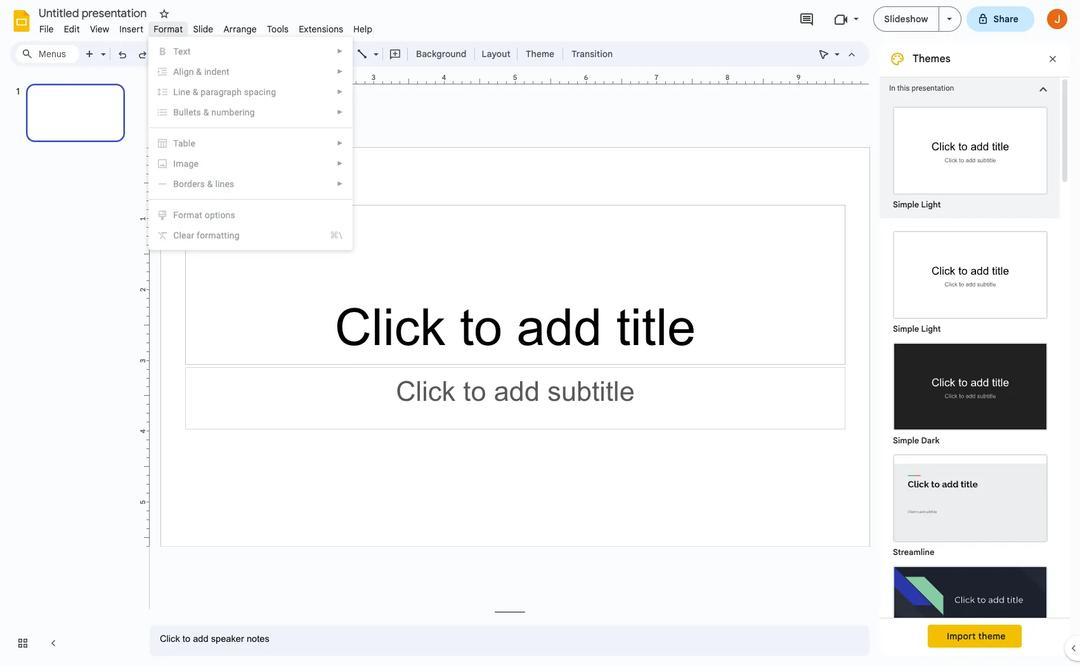 Task type: vqa. For each thing, say whether or not it's contained in the screenshot.
Insert image
no



Task type: describe. For each thing, give the bounding box(es) containing it.
menu bar banner
[[0, 0, 1081, 666]]

format options menu item
[[157, 209, 343, 221]]

lear
[[179, 230, 194, 240]]

light for simple light radio
[[922, 199, 941, 210]]

text s element
[[173, 46, 195, 56]]

streamline
[[893, 547, 935, 558]]

main toolbar
[[46, 0, 619, 561]]

► for borders & lines
[[337, 180, 343, 187]]

help
[[354, 23, 373, 35]]

► for bulle
[[337, 108, 343, 115]]

borders & lines
[[173, 179, 234, 189]]

theme button
[[520, 44, 560, 63]]

simple for 'simple dark' option
[[893, 435, 919, 446]]

slide menu item
[[188, 22, 219, 37]]

lign
[[179, 67, 194, 77]]

► for table
[[337, 140, 343, 147]]

age
[[184, 159, 199, 169]]

import theme
[[947, 631, 1006, 642]]

c
[[173, 230, 179, 240]]

tools
[[267, 23, 289, 35]]

c lear formatting
[[173, 230, 240, 240]]

text
[[173, 46, 191, 56]]

slide
[[193, 23, 213, 35]]

paragraph
[[201, 87, 242, 97]]

bulle t s & numbering
[[173, 107, 255, 117]]

table menu item
[[149, 133, 352, 154]]

Simple Light radio
[[887, 225, 1055, 666]]

file
[[39, 23, 54, 35]]

Menus field
[[16, 45, 79, 63]]

slideshow
[[885, 13, 929, 25]]

l
[[173, 87, 178, 97]]

edit menu item
[[59, 22, 85, 37]]

focus image
[[895, 567, 1047, 653]]

background
[[416, 48, 467, 60]]

arrange menu item
[[219, 22, 262, 37]]

new slide with layout image
[[98, 46, 106, 50]]

clear formatting c element
[[173, 230, 243, 240]]

borders
[[173, 179, 205, 189]]

menu item containing a
[[149, 62, 352, 82]]

lines
[[215, 179, 234, 189]]

& inside 'borders & lines' menu item
[[207, 179, 213, 189]]

2 ► from the top
[[337, 68, 343, 75]]

indent
[[204, 67, 230, 77]]

l ine & paragraph spacing
[[173, 87, 276, 97]]

Simple Dark radio
[[887, 336, 1055, 448]]

file menu item
[[34, 22, 59, 37]]

in this presentation
[[890, 84, 955, 93]]

line & paragraph spacing l element
[[173, 87, 280, 97]]

edit
[[64, 23, 80, 35]]

select line image
[[371, 46, 379, 50]]

share button
[[967, 6, 1035, 32]]

menu item containing l
[[149, 82, 352, 102]]

formatting
[[197, 230, 240, 240]]

menu item containing bulle
[[149, 102, 352, 122]]

menu item containing c
[[157, 229, 343, 242]]

format for format options
[[173, 210, 202, 220]]

simple for simple light option
[[893, 324, 919, 334]]

option group inside themes section
[[880, 218, 1060, 666]]

► for i
[[337, 160, 343, 167]]

view menu item
[[85, 22, 114, 37]]

mode and view toolbar
[[814, 41, 862, 67]]

borders & lines menu item
[[157, 178, 343, 190]]

options
[[205, 210, 235, 220]]



Task type: locate. For each thing, give the bounding box(es) containing it.
1 simple light from the top
[[893, 199, 941, 210]]

import theme button
[[928, 625, 1022, 648]]

5 ► from the top
[[337, 140, 343, 147]]

& right ine
[[193, 87, 198, 97]]

simple inside radio
[[893, 199, 919, 210]]

format options
[[173, 210, 235, 220]]

transition button
[[566, 44, 619, 63]]

extensions
[[299, 23, 343, 35]]

light inside option
[[922, 324, 941, 334]]

spacing
[[244, 87, 276, 97]]

menu item up spacing
[[149, 62, 352, 82]]

navigation
[[0, 72, 140, 666]]

insert menu item
[[114, 22, 149, 37]]

Streamline radio
[[887, 448, 1055, 560]]

& right s
[[203, 107, 209, 117]]

1 vertical spatial simple light
[[893, 324, 941, 334]]

4 ► from the top
[[337, 108, 343, 115]]

themes application
[[0, 0, 1081, 666]]

►
[[337, 48, 343, 55], [337, 68, 343, 75], [337, 88, 343, 95], [337, 108, 343, 115], [337, 140, 343, 147], [337, 160, 343, 167], [337, 180, 343, 187]]

⌘backslash element
[[315, 229, 343, 242]]

menu
[[149, 37, 353, 250]]

menu bar containing file
[[34, 16, 378, 37]]

light
[[922, 199, 941, 210], [922, 324, 941, 334]]

format down star checkbox
[[154, 23, 183, 35]]

► for text
[[337, 48, 343, 55]]

dark
[[922, 435, 940, 446]]

menu item containing i
[[157, 157, 343, 170]]

⌘\
[[330, 230, 343, 240]]

this
[[898, 84, 910, 93]]

option group containing simple light
[[880, 218, 1060, 666]]

extensions menu item
[[294, 22, 349, 37]]

0 vertical spatial light
[[922, 199, 941, 210]]

1 simple from the top
[[893, 199, 919, 210]]

1 ► from the top
[[337, 48, 343, 55]]

table 2 element
[[173, 138, 199, 148]]

align & indent a element
[[173, 67, 233, 77]]

format up lear
[[173, 210, 202, 220]]

1 vertical spatial light
[[922, 324, 941, 334]]

0 vertical spatial format
[[154, 23, 183, 35]]

background button
[[411, 44, 472, 63]]

& right lign
[[196, 67, 202, 77]]

table
[[173, 138, 195, 148]]

& left lines
[[207, 179, 213, 189]]

numbering
[[211, 107, 255, 117]]

s
[[196, 107, 201, 117]]

simple for simple light radio
[[893, 199, 919, 210]]

help menu item
[[349, 22, 378, 37]]

Rename text field
[[34, 5, 154, 20]]

a lign & indent
[[173, 67, 230, 77]]

tools menu item
[[262, 22, 294, 37]]

0 vertical spatial simple light
[[893, 199, 941, 210]]

share
[[994, 13, 1019, 25]]

menu item up 'borders & lines' menu item
[[157, 157, 343, 170]]

format inside menu bar
[[154, 23, 183, 35]]

format for format
[[154, 23, 183, 35]]

light inside radio
[[922, 199, 941, 210]]

menu bar
[[34, 16, 378, 37]]

light for simple light option
[[922, 324, 941, 334]]

bullets & numbering t element
[[173, 107, 259, 117]]

► inside text menu item
[[337, 48, 343, 55]]

image m element
[[173, 159, 203, 169]]

themes section
[[880, 41, 1070, 666]]

2 light from the top
[[922, 324, 941, 334]]

2 simple light from the top
[[893, 324, 941, 334]]

7 ► from the top
[[337, 180, 343, 187]]

presentation options image
[[947, 18, 952, 20]]

a
[[173, 67, 179, 77]]

simple light for simple light option
[[893, 324, 941, 334]]

&
[[196, 67, 202, 77], [193, 87, 198, 97], [203, 107, 209, 117], [207, 179, 213, 189]]

option group
[[880, 218, 1060, 666]]

1 light from the top
[[922, 199, 941, 210]]

slideshow button
[[874, 6, 939, 32]]

view
[[90, 23, 109, 35]]

Star checkbox
[[155, 5, 173, 23]]

menu item down spacing
[[149, 102, 352, 122]]

ine
[[178, 87, 190, 97]]

Focus radio
[[887, 560, 1055, 666]]

menu containing text
[[149, 37, 353, 250]]

in this presentation tab
[[880, 77, 1060, 100]]

theme
[[526, 48, 555, 60]]

menu item up numbering
[[149, 82, 352, 102]]

text menu item
[[149, 41, 352, 62]]

► inside 'borders & lines' menu item
[[337, 180, 343, 187]]

presentation
[[912, 84, 955, 93]]

menu bar inside the menu bar banner
[[34, 16, 378, 37]]

1 vertical spatial simple
[[893, 324, 919, 334]]

simple light for simple light radio
[[893, 199, 941, 210]]

format options \ element
[[173, 210, 239, 220]]

layout button
[[478, 44, 515, 63]]

format menu item
[[149, 22, 188, 37]]

insert
[[119, 23, 144, 35]]

layout
[[482, 48, 511, 60]]

Simple Light radio
[[887, 100, 1055, 212]]

simple
[[893, 199, 919, 210], [893, 324, 919, 334], [893, 435, 919, 446]]

i
[[173, 159, 176, 169]]

arrange
[[224, 23, 257, 35]]

2 vertical spatial simple
[[893, 435, 919, 446]]

themes
[[913, 53, 951, 65]]

t
[[193, 107, 196, 117]]

borders & lines q element
[[173, 179, 238, 189]]

3 simple from the top
[[893, 435, 919, 446]]

menu item down format options menu item
[[157, 229, 343, 242]]

simple light inside radio
[[893, 199, 941, 210]]

theme
[[979, 631, 1006, 642]]

in
[[890, 84, 896, 93]]

simple dark
[[893, 435, 940, 446]]

transition
[[572, 48, 613, 60]]

simple light
[[893, 199, 941, 210], [893, 324, 941, 334]]

simple light inside option
[[893, 324, 941, 334]]

navigation inside themes application
[[0, 72, 140, 666]]

1 vertical spatial format
[[173, 210, 202, 220]]

0 vertical spatial simple
[[893, 199, 919, 210]]

2 simple from the top
[[893, 324, 919, 334]]

format
[[154, 23, 183, 35], [173, 210, 202, 220]]

bulle
[[173, 107, 193, 117]]

► inside 'table' menu item
[[337, 140, 343, 147]]

m
[[176, 159, 184, 169]]

menu item
[[149, 62, 352, 82], [149, 82, 352, 102], [149, 102, 352, 122], [157, 157, 343, 170], [157, 229, 343, 242]]

i m age
[[173, 159, 199, 169]]

import
[[947, 631, 976, 642]]

3 ► from the top
[[337, 88, 343, 95]]

6 ► from the top
[[337, 160, 343, 167]]

menu inside themes application
[[149, 37, 353, 250]]



